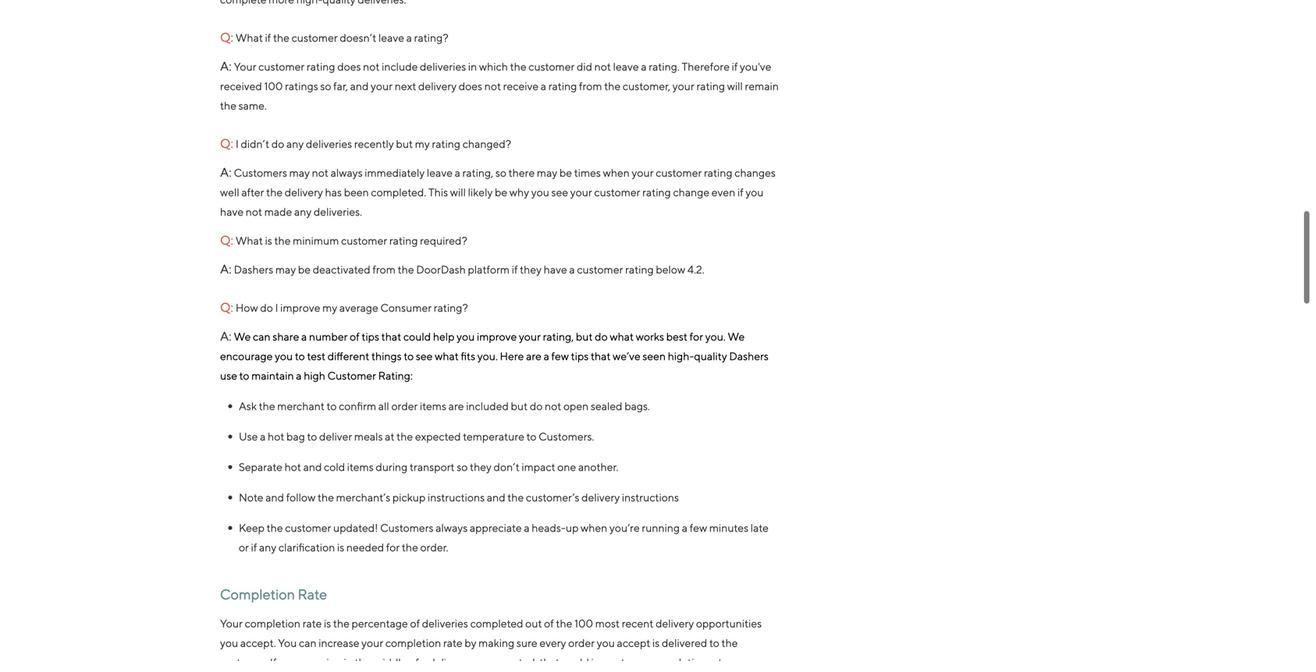 Task type: locate. For each thing, give the bounding box(es) containing it.
high
[[304, 369, 325, 382]]

always inside customers may not always immediately leave a rating, so there may be times when your customer rating changes well after the delivery has been completed. this will likely be why you see your customer rating change even if you have not made any deliveries.
[[331, 166, 363, 179]]

0 vertical spatial see
[[551, 186, 568, 198]]

separate hot and cold items during transport so they don't impact one another.
[[239, 460, 619, 473]]

q: for q: what if the customer doesn't leave a rating?
[[220, 29, 233, 44]]

delivery down "by"
[[429, 656, 467, 661]]

1 vertical spatial rating?
[[434, 301, 468, 314]]

1 vertical spatial i
[[275, 301, 278, 314]]

your up accept. at the left bottom of page
[[220, 617, 243, 630]]

1 horizontal spatial but
[[511, 399, 528, 412]]

we right the 'best'
[[728, 330, 745, 343]]

delivery right "next"
[[418, 79, 457, 92]]

you
[[531, 186, 549, 198], [746, 186, 764, 198], [457, 330, 475, 343], [275, 350, 293, 362], [220, 636, 238, 649], [597, 636, 615, 649], [279, 656, 297, 661], [469, 656, 487, 661]]

what inside q: what is the minimum customer rating required?
[[236, 234, 263, 247]]

could inside we can share a number of tips that could help you improve your rating, but do what works best for you. we encourage you to test different things to see what fits you.
[[403, 330, 431, 343]]

1 vertical spatial items
[[347, 460, 374, 473]]

0 horizontal spatial customers
[[234, 166, 287, 179]]

a: up encourage
[[220, 328, 231, 343]]

delivery up delivered
[[656, 617, 694, 630]]

can
[[253, 330, 271, 343], [299, 636, 317, 649]]

any right or
[[259, 541, 276, 554]]

so
[[320, 79, 331, 92], [496, 166, 507, 179], [457, 460, 468, 473]]

if right or
[[251, 541, 257, 554]]

always
[[331, 166, 363, 179], [436, 521, 468, 534]]

from inside your customer rating does not include deliveries in which the customer did not leave a rating. therefore if you've received 100 ratings so far, and your next delivery does not receive a rating from the customer, your rating will remain the same.
[[579, 79, 602, 92]]

they right platform
[[520, 263, 542, 276]]

accepted,
[[489, 656, 538, 661]]

out
[[525, 617, 542, 630]]

if inside customers may not always immediately leave a rating, so there may be times when your customer rating changes well after the delivery has been completed. this will likely be why you see your customer rating change even if you have not made any deliveries.
[[738, 186, 744, 198]]

0 vertical spatial but
[[396, 137, 413, 150]]

seen
[[643, 350, 666, 362]]

that inside we can share a number of tips that could help you improve your rating, but do what works best for you. we encourage you to test different things to see what fits you.
[[381, 330, 401, 343]]

0 horizontal spatial tips
[[362, 330, 379, 343]]

2 vertical spatial deliveries
[[422, 617, 468, 630]]

they inside a: dashers may be deactivated from the doordash platform if they have a customer rating below 4.2.
[[520, 263, 542, 276]]

that up things
[[381, 330, 401, 343]]

0 vertical spatial impact
[[522, 460, 555, 473]]

up
[[566, 521, 579, 534]]

1 horizontal spatial so
[[457, 460, 468, 473]]

customers inside customers may not always immediately leave a rating, so there may be times when your customer rating changes well after the delivery has been completed. this will likely be why you see your customer rating change even if you have not made any deliveries.
[[234, 166, 287, 179]]

0 horizontal spatial rating,
[[463, 166, 493, 179]]

from
[[579, 79, 602, 92], [373, 263, 396, 276]]

0 horizontal spatial items
[[347, 460, 374, 473]]

what
[[610, 330, 634, 343], [435, 350, 459, 362]]

from right deactivated
[[373, 263, 396, 276]]

1 horizontal spatial can
[[299, 636, 317, 649]]

deliveries
[[420, 60, 466, 73], [306, 137, 352, 150], [422, 617, 468, 630]]

rating? inside q: how do i improve my average consumer rating?
[[434, 301, 468, 314]]

running
[[642, 521, 680, 534]]

updated!
[[333, 521, 378, 534]]

we
[[234, 330, 251, 343], [728, 330, 745, 343]]

any inside keep the customer updated! customers always appreciate a heads-up when you're running a few minutes late or if any clarification is needed for the order.
[[259, 541, 276, 554]]

100 left ratings
[[264, 79, 283, 92]]

0 horizontal spatial but
[[396, 137, 413, 150]]

1 vertical spatial completion
[[385, 636, 441, 649]]

0 horizontal spatial for
[[386, 541, 400, 554]]

a:
[[220, 58, 231, 73], [220, 165, 231, 179], [220, 261, 231, 276], [220, 328, 231, 343]]

1 vertical spatial any
[[294, 205, 312, 218]]

1 horizontal spatial 100
[[575, 617, 593, 630]]

0 vertical spatial customers
[[234, 166, 287, 179]]

a: up received
[[220, 58, 231, 73]]

1 horizontal spatial that
[[540, 656, 560, 661]]

0 horizontal spatial few
[[551, 350, 569, 362]]

this
[[428, 186, 448, 198]]

4 q: from the top
[[220, 300, 233, 314]]

0 vertical spatial rating?
[[414, 31, 448, 44]]

0 horizontal spatial see
[[416, 350, 433, 362]]

0 horizontal spatial will
[[450, 186, 466, 198]]

so left far,
[[320, 79, 331, 92]]

your
[[234, 60, 256, 73], [220, 617, 243, 630]]

are right here
[[526, 350, 542, 362]]

deactivated
[[313, 263, 371, 276]]

been
[[344, 186, 369, 198]]

rating.
[[649, 60, 680, 73]]

rating left the changed?
[[432, 137, 461, 150]]

from down 'did'
[[579, 79, 602, 92]]

separate
[[239, 460, 283, 473]]

making
[[479, 636, 515, 649]]

q: what is the minimum customer rating required?
[[220, 232, 469, 247]]

0 horizontal spatial from
[[373, 263, 396, 276]]

0 horizontal spatial order
[[391, 399, 418, 412]]

will inside your customer rating does not include deliveries in which the customer did not leave a rating. therefore if you've received 100 ratings so far, and your next delivery does not receive a rating from the customer, your rating will remain the same.
[[727, 79, 743, 92]]

1 horizontal spatial we
[[728, 330, 745, 343]]

rating,
[[463, 166, 493, 179], [543, 330, 574, 343]]

dashers
[[234, 263, 273, 276], [729, 350, 769, 362]]

1 horizontal spatial my
[[415, 137, 430, 150]]

0 horizontal spatial always
[[331, 166, 363, 179]]

my up immediately
[[415, 137, 430, 150]]

to left confirm
[[327, 399, 337, 412]]

impact inside the your completion rate is the percentage of deliveries completed out of the 100 most recent delivery opportunities you accept. you can increase your completion rate by making sure every order you accept is delivered to the customer. if you unassign in the middle of a delivery you accepted, that could impact your completion rate.
[[591, 656, 625, 661]]

few right here
[[551, 350, 569, 362]]

for right 'needed'
[[386, 541, 400, 554]]

for inside keep the customer updated! customers always appreciate a heads-up when you're running a few minutes late or if any clarification is needed for the order.
[[386, 541, 400, 554]]

and
[[350, 79, 369, 92], [303, 460, 322, 473], [266, 491, 284, 504], [487, 491, 505, 504]]

1 a: from the top
[[220, 58, 231, 73]]

0 vertical spatial for
[[690, 330, 703, 343]]

what down after
[[236, 234, 263, 247]]

what for q: what is the minimum customer rating required?
[[236, 234, 263, 247]]

0 vertical spatial 100
[[264, 79, 283, 92]]

customer inside q: what if the customer doesn't leave a rating?
[[292, 31, 338, 44]]

open
[[563, 399, 589, 412]]

could
[[403, 330, 431, 343], [562, 656, 589, 661]]

what inside q: what if the customer doesn't leave a rating?
[[236, 31, 263, 44]]

average
[[339, 301, 378, 314]]

my
[[415, 137, 430, 150], [322, 301, 337, 314]]

of
[[350, 330, 360, 343], [410, 617, 420, 630], [544, 617, 554, 630], [409, 656, 419, 661]]

0 vertical spatial have
[[220, 205, 244, 218]]

the up receive in the top of the page
[[510, 60, 527, 73]]

1 vertical spatial order
[[568, 636, 595, 649]]

0 vertical spatial completion
[[245, 617, 301, 630]]

is left 'needed'
[[337, 541, 344, 554]]

1 vertical spatial few
[[690, 521, 707, 534]]

ratings
[[285, 79, 318, 92]]

1 vertical spatial always
[[436, 521, 468, 534]]

have
[[220, 205, 244, 218], [544, 263, 567, 276]]

2 vertical spatial be
[[298, 263, 311, 276]]

1 horizontal spatial rating,
[[543, 330, 574, 343]]

your completion rate is the percentage of deliveries completed out of the 100 most recent delivery opportunities you accept. you can increase your completion rate by making sure every order you accept is delivered to the customer. if you unassign in the middle of a delivery you accepted, that could impact your completion rate.
[[220, 617, 762, 661]]

0 horizontal spatial 100
[[264, 79, 283, 92]]

different
[[328, 350, 369, 362]]

deliveries right include
[[420, 60, 466, 73]]

a: down well
[[220, 261, 231, 276]]

tips up things
[[362, 330, 379, 343]]

3 q: from the top
[[220, 232, 233, 247]]

rate down "rate"
[[303, 617, 322, 630]]

cold
[[324, 460, 345, 473]]

will left remain
[[727, 79, 743, 92]]

customer inside keep the customer updated! customers always appreciate a heads-up when you're running a few minutes late or if any clarification is needed for the order.
[[285, 521, 331, 534]]

1 vertical spatial dashers
[[729, 350, 769, 362]]

0 vertical spatial in
[[468, 60, 477, 73]]

1 vertical spatial deliveries
[[306, 137, 352, 150]]

the up made
[[266, 186, 283, 198]]

if right even
[[738, 186, 744, 198]]

0 vertical spatial what
[[236, 31, 263, 44]]

be left why
[[495, 186, 507, 198]]

remain
[[745, 79, 779, 92]]

1 horizontal spatial tips
[[571, 350, 589, 362]]

1 horizontal spatial from
[[579, 79, 602, 92]]

do inside we can share a number of tips that could help you improve your rating, but do what works best for you. we encourage you to test different things to see what fits you.
[[595, 330, 608, 343]]

for
[[690, 330, 703, 343], [386, 541, 400, 554]]

1 vertical spatial they
[[470, 460, 492, 473]]

0 horizontal spatial i
[[236, 137, 239, 150]]

0 vertical spatial rate
[[303, 617, 322, 630]]

leave up include
[[379, 31, 404, 44]]

1 vertical spatial so
[[496, 166, 507, 179]]

what for q: what if the customer doesn't leave a rating?
[[236, 31, 263, 44]]

leave
[[379, 31, 404, 44], [613, 60, 639, 73], [427, 166, 453, 179]]

is down made
[[265, 234, 272, 247]]

have inside a: dashers may be deactivated from the doordash platform if they have a customer rating below 4.2.
[[544, 263, 567, 276]]

may right there at the left of page
[[537, 166, 557, 179]]

0 vertical spatial dashers
[[234, 263, 273, 276]]

in left which
[[468, 60, 477, 73]]

impact
[[522, 460, 555, 473], [591, 656, 625, 661]]

a inside customers may not always immediately leave a rating, so there may be times when your customer rating changes well after the delivery has been completed. this will likely be why you see your customer rating change even if you have not made any deliveries.
[[455, 166, 460, 179]]

rating left required?
[[389, 234, 418, 247]]

are inside here are a few tips that we've seen high-quality dashers use to maintain a high customer rating:
[[526, 350, 542, 362]]

order
[[391, 399, 418, 412], [568, 636, 595, 649]]

all
[[378, 399, 389, 412]]

customer
[[328, 369, 376, 382]]

your inside your customer rating does not include deliveries in which the customer did not leave a rating. therefore if you've received 100 ratings so far, and your next delivery does not receive a rating from the customer, your rating will remain the same.
[[234, 60, 256, 73]]

1 vertical spatial improve
[[477, 330, 517, 343]]

that inside the your completion rate is the percentage of deliveries completed out of the 100 most recent delivery opportunities you accept. you can increase your completion rate by making sure every order you accept is delivered to the customer. if you unassign in the middle of a delivery you accepted, that could impact your completion rate.
[[540, 656, 560, 661]]

dashers inside here are a few tips that we've seen high-quality dashers use to maintain a high customer rating:
[[729, 350, 769, 362]]

of inside we can share a number of tips that could help you improve your rating, but do what works best for you. we encourage you to test different things to see what fits you.
[[350, 330, 360, 343]]

0 vertical spatial improve
[[280, 301, 320, 314]]

will right 'this'
[[450, 186, 466, 198]]

1 vertical spatial for
[[386, 541, 400, 554]]

1 horizontal spatial be
[[495, 186, 507, 198]]

not left include
[[363, 60, 380, 73]]

rate
[[298, 586, 327, 602]]

be inside a: dashers may be deactivated from the doordash platform if they have a customer rating below 4.2.
[[298, 263, 311, 276]]

your for completion
[[220, 617, 243, 630]]

leave inside customers may not always immediately leave a rating, so there may be times when your customer rating changes well after the delivery has been completed. this will likely be why you see your customer rating change even if you have not made any deliveries.
[[427, 166, 453, 179]]

0 horizontal spatial in
[[344, 656, 353, 661]]

your inside the your completion rate is the percentage of deliveries completed out of the 100 most recent delivery opportunities you accept. you can increase your completion rate by making sure every order you accept is delivered to the customer. if you unassign in the middle of a delivery you accepted, that could impact your completion rate.
[[220, 617, 243, 630]]

we can share a number of tips that could help you improve your rating, but do what works best for you. we encourage you to test different things to see what fits you.
[[220, 330, 747, 362]]

expected
[[415, 430, 461, 443]]

deliveries inside q: i didn't do any deliveries recently but my rating changed?
[[306, 137, 352, 150]]

you. up quality
[[705, 330, 726, 343]]

1 horizontal spatial for
[[690, 330, 703, 343]]

what down help
[[435, 350, 459, 362]]

the inside q: what if the customer doesn't leave a rating?
[[273, 31, 290, 44]]

completion down delivered
[[651, 656, 707, 661]]

0 vertical spatial deliveries
[[420, 60, 466, 73]]

does up far,
[[337, 60, 361, 73]]

rating? for q: how do i improve my average consumer rating?
[[434, 301, 468, 314]]

1 vertical spatial from
[[373, 263, 396, 276]]

1 q: from the top
[[220, 29, 233, 44]]

rating? for q: what if the customer doesn't leave a rating?
[[414, 31, 448, 44]]

use
[[239, 430, 258, 443]]

improve up share
[[280, 301, 320, 314]]

2 q: from the top
[[220, 136, 233, 150]]

if inside a: dashers may be deactivated from the doordash platform if they have a customer rating below 4.2.
[[512, 263, 518, 276]]

1 horizontal spatial instructions
[[622, 491, 679, 504]]

could inside the your completion rate is the percentage of deliveries completed out of the 100 most recent delivery opportunities you accept. you can increase your completion rate by making sure every order you accept is delivered to the customer. if you unassign in the middle of a delivery you accepted, that could impact your completion rate.
[[562, 656, 589, 661]]

always up been
[[331, 166, 363, 179]]

1 horizontal spatial does
[[459, 79, 482, 92]]

1 vertical spatial rating,
[[543, 330, 574, 343]]

your customer rating does not include deliveries in which the customer did not leave a rating. therefore if you've received 100 ratings so far, and your next delivery does not receive a rating from the customer, your rating will remain the same.
[[220, 60, 779, 112]]

number
[[309, 330, 348, 343]]

q: for q: what is the minimum customer rating required?
[[220, 232, 233, 247]]

don't
[[494, 460, 520, 473]]

2 vertical spatial that
[[540, 656, 560, 661]]

your up received
[[234, 60, 256, 73]]

q: left didn't
[[220, 136, 233, 150]]

i
[[236, 137, 239, 150], [275, 301, 278, 314]]

why
[[510, 186, 529, 198]]

is up increase
[[324, 617, 331, 630]]

a inside a: dashers may be deactivated from the doordash platform if they have a customer rating below 4.2.
[[569, 263, 575, 276]]

does
[[337, 60, 361, 73], [459, 79, 482, 92]]

the down received
[[220, 99, 237, 112]]

0 vertical spatial will
[[727, 79, 743, 92]]

customer up ratings
[[258, 60, 305, 73]]

one
[[558, 460, 576, 473]]

but inside we can share a number of tips that could help you improve your rating, but do what works best for you. we encourage you to test different things to see what fits you.
[[576, 330, 593, 343]]

so right transport
[[457, 460, 468, 473]]

order inside the your completion rate is the percentage of deliveries completed out of the 100 most recent delivery opportunities you accept. you can increase your completion rate by making sure every order you accept is delivered to the customer. if you unassign in the middle of a delivery you accepted, that could impact your completion rate.
[[568, 636, 595, 649]]

rating down therefore
[[697, 79, 725, 92]]

minutes
[[709, 521, 749, 534]]

so inside your customer rating does not include deliveries in which the customer did not leave a rating. therefore if you've received 100 ratings so far, and your next delivery does not receive a rating from the customer, your rating will remain the same.
[[320, 79, 331, 92]]

are
[[526, 350, 542, 362], [449, 399, 464, 412]]

0 vertical spatial from
[[579, 79, 602, 92]]

1 vertical spatial does
[[459, 79, 482, 92]]

customer left the below
[[577, 263, 623, 276]]

what up we've
[[610, 330, 634, 343]]

customers.
[[539, 430, 594, 443]]

0 horizontal spatial be
[[298, 263, 311, 276]]

delivery left has
[[285, 186, 323, 198]]

see inside we can share a number of tips that could help you improve your rating, but do what works best for you. we encourage you to test different things to see what fits you.
[[416, 350, 433, 362]]

you
[[278, 636, 297, 649]]

dashers up how
[[234, 263, 273, 276]]

your up here
[[519, 330, 541, 343]]

completion up middle
[[385, 636, 441, 649]]

completion
[[245, 617, 301, 630], [385, 636, 441, 649], [651, 656, 707, 661]]

the up 'rate.'
[[722, 636, 738, 649]]

below
[[656, 263, 685, 276]]

accept.
[[240, 636, 276, 649]]

when inside customers may not always immediately leave a rating, so there may be times when your customer rating changes well after the delivery has been completed. this will likely be why you see your customer rating change even if you have not made any deliveries.
[[603, 166, 630, 179]]

q: left how
[[220, 300, 233, 314]]

when right up
[[581, 521, 608, 534]]

0 vertical spatial that
[[381, 330, 401, 343]]

well
[[220, 186, 239, 198]]

deliveries up "by"
[[422, 617, 468, 630]]

q: for q: how do i improve my average consumer rating?
[[220, 300, 233, 314]]

1 vertical spatial what
[[236, 234, 263, 247]]

impact left one
[[522, 460, 555, 473]]

can inside the your completion rate is the percentage of deliveries completed out of the 100 most recent delivery opportunities you accept. you can increase your completion rate by making sure every order you accept is delivered to the customer. if you unassign in the middle of a delivery you accepted, that could impact your completion rate.
[[299, 636, 317, 649]]

1 horizontal spatial have
[[544, 263, 567, 276]]

deliveries inside your customer rating does not include deliveries in which the customer did not leave a rating. therefore if you've received 100 ratings so far, and your next delivery does not receive a rating from the customer, your rating will remain the same.
[[420, 60, 466, 73]]

customer inside a: dashers may be deactivated from the doordash platform if they have a customer rating below 4.2.
[[577, 263, 623, 276]]

any
[[286, 137, 304, 150], [294, 205, 312, 218], [259, 541, 276, 554]]

0 vertical spatial few
[[551, 350, 569, 362]]

customers up after
[[234, 166, 287, 179]]

rating? up include
[[414, 31, 448, 44]]

but right included
[[511, 399, 528, 412]]

middle
[[373, 656, 407, 661]]

1 horizontal spatial items
[[420, 399, 446, 412]]

0 vertical spatial tips
[[362, 330, 379, 343]]

in inside your customer rating does not include deliveries in which the customer did not leave a rating. therefore if you've received 100 ratings so far, and your next delivery does not receive a rating from the customer, your rating will remain the same.
[[468, 60, 477, 73]]

dashers right quality
[[729, 350, 769, 362]]

1 horizontal spatial see
[[551, 186, 568, 198]]

and right far,
[[350, 79, 369, 92]]

do left 'open'
[[530, 399, 543, 412]]

if inside keep the customer updated! customers always appreciate a heads-up when you're running a few minutes late or if any clarification is needed for the order.
[[251, 541, 257, 554]]

2 what from the top
[[236, 234, 263, 247]]

2 horizontal spatial that
[[591, 350, 611, 362]]

1 vertical spatial but
[[576, 330, 593, 343]]

rating
[[307, 60, 335, 73], [548, 79, 577, 92], [697, 79, 725, 92], [432, 137, 461, 150], [704, 166, 733, 179], [643, 186, 671, 198], [389, 234, 418, 247], [625, 263, 654, 276]]

the left doordash
[[398, 263, 414, 276]]

rating? inside q: what if the customer doesn't leave a rating?
[[414, 31, 448, 44]]

may inside a: dashers may be deactivated from the doordash platform if they have a customer rating below 4.2.
[[275, 263, 296, 276]]

from inside a: dashers may be deactivated from the doordash platform if they have a customer rating below 4.2.
[[373, 263, 396, 276]]

1 what from the top
[[236, 31, 263, 44]]

2 vertical spatial leave
[[427, 166, 453, 179]]

fits
[[461, 350, 475, 362]]

instructions down transport
[[428, 491, 485, 504]]

2 horizontal spatial so
[[496, 166, 507, 179]]

0 vertical spatial can
[[253, 330, 271, 343]]

my inside q: how do i improve my average consumer rating?
[[322, 301, 337, 314]]

0 horizontal spatial improve
[[280, 301, 320, 314]]

test
[[307, 350, 326, 362]]

improve inside we can share a number of tips that could help you improve your rating, but do what works best for you. we encourage you to test different things to see what fits you.
[[477, 330, 517, 343]]

that down every
[[540, 656, 560, 661]]

recently
[[354, 137, 394, 150]]

delivery inside your customer rating does not include deliveries in which the customer did not leave a rating. therefore if you've received 100 ratings so far, and your next delivery does not receive a rating from the customer, your rating will remain the same.
[[418, 79, 457, 92]]

1 vertical spatial could
[[562, 656, 589, 661]]

rate left "by"
[[443, 636, 463, 649]]

see
[[551, 186, 568, 198], [416, 350, 433, 362]]

could left help
[[403, 330, 431, 343]]

in down increase
[[344, 656, 353, 661]]

instructions up running
[[622, 491, 679, 504]]

to up 'rate.'
[[709, 636, 720, 649]]

0 horizontal spatial are
[[449, 399, 464, 412]]

any right made
[[294, 205, 312, 218]]

1 vertical spatial will
[[450, 186, 466, 198]]

clarification
[[279, 541, 335, 554]]

1 vertical spatial customers
[[380, 521, 434, 534]]

0 horizontal spatial my
[[322, 301, 337, 314]]

0 horizontal spatial leave
[[379, 31, 404, 44]]

tips inside we can share a number of tips that could help you improve your rating, but do what works best for you. we encourage you to test different things to see what fits you.
[[362, 330, 379, 343]]

a inside q: what if the customer doesn't leave a rating?
[[406, 31, 412, 44]]

0 vertical spatial my
[[415, 137, 430, 150]]

deliveries inside the your completion rate is the percentage of deliveries completed out of the 100 most recent delivery opportunities you accept. you can increase your completion rate by making sure every order you accept is delivered to the customer. if you unassign in the middle of a delivery you accepted, that could impact your completion rate.
[[422, 617, 468, 630]]

1 horizontal spatial rate
[[443, 636, 463, 649]]

2 horizontal spatial completion
[[651, 656, 707, 661]]

items
[[420, 399, 446, 412], [347, 460, 374, 473]]

i right how
[[275, 301, 278, 314]]

delivery inside customers may not always immediately leave a rating, so there may be times when your customer rating changes well after the delivery has been completed. this will likely be why you see your customer rating change even if you have not made any deliveries.
[[285, 186, 323, 198]]

does down which
[[459, 79, 482, 92]]

0 horizontal spatial so
[[320, 79, 331, 92]]

times
[[574, 166, 601, 179]]

always up the order.
[[436, 521, 468, 534]]

delivered
[[662, 636, 707, 649]]

see right why
[[551, 186, 568, 198]]

i inside q: i didn't do any deliveries recently but my rating changed?
[[236, 137, 239, 150]]

0 horizontal spatial dashers
[[234, 263, 273, 276]]

rating, up here are a few tips that we've seen high-quality dashers use to maintain a high customer rating:
[[543, 330, 574, 343]]

rating inside q: i didn't do any deliveries recently but my rating changed?
[[432, 137, 461, 150]]

is inside keep the customer updated! customers always appreciate a heads-up when you're running a few minutes late or if any clarification is needed for the order.
[[337, 541, 344, 554]]

is right accept
[[653, 636, 660, 649]]

and left cold
[[303, 460, 322, 473]]



Task type: vqa. For each thing, say whether or not it's contained in the screenshot.
") on the left top of the page
no



Task type: describe. For each thing, give the bounding box(es) containing it.
0 horizontal spatial what
[[435, 350, 459, 362]]

few inside here are a few tips that we've seen high-quality dashers use to maintain a high customer rating:
[[551, 350, 569, 362]]

q: what if the customer doesn't leave a rating?
[[220, 29, 451, 44]]

the inside a: dashers may be deactivated from the doordash platform if they have a customer rating below 4.2.
[[398, 263, 414, 276]]

leave inside your customer rating does not include deliveries in which the customer did not leave a rating. therefore if you've received 100 ratings so far, and your next delivery does not receive a rating from the customer, your rating will remain the same.
[[613, 60, 639, 73]]

q: how do i improve my average consumer rating?
[[220, 300, 468, 314]]

rating, inside we can share a number of tips that could help you improve your rating, but do what works best for you. we encourage you to test different things to see what fits you.
[[543, 330, 574, 343]]

consumer
[[380, 301, 432, 314]]

any inside q: i didn't do any deliveries recently but my rating changed?
[[286, 137, 304, 150]]

customer inside q: what is the minimum customer rating required?
[[341, 234, 387, 247]]

q: i didn't do any deliveries recently but my rating changed?
[[220, 136, 513, 150]]

accept
[[617, 636, 650, 649]]

customer down times
[[594, 186, 640, 198]]

best
[[666, 330, 688, 343]]

customer's
[[526, 491, 580, 504]]

rating up even
[[704, 166, 733, 179]]

every
[[540, 636, 566, 649]]

not up has
[[312, 166, 329, 179]]

of right percentage
[[410, 617, 420, 630]]

order.
[[420, 541, 448, 554]]

if
[[270, 656, 277, 661]]

tips inside here are a few tips that we've seen high-quality dashers use to maintain a high customer rating:
[[571, 350, 589, 362]]

rating, inside customers may not always immediately leave a rating, so there may be times when your customer rating changes well after the delivery has been completed. this will likely be why you see your customer rating change even if you have not made any deliveries.
[[463, 166, 493, 179]]

to left customers.
[[527, 430, 537, 443]]

a inside the your completion rate is the percentage of deliveries completed out of the 100 most recent delivery opportunities you accept. you can increase your completion rate by making sure every order you accept is delivered to the customer. if you unassign in the middle of a delivery you accepted, that could impact your completion rate.
[[421, 656, 427, 661]]

1 horizontal spatial completion
[[385, 636, 441, 649]]

2 vertical spatial completion
[[651, 656, 707, 661]]

dashers inside a: dashers may be deactivated from the doordash platform if they have a customer rating below 4.2.
[[234, 263, 273, 276]]

completion rate
[[220, 586, 327, 602]]

you up customer.
[[220, 636, 238, 649]]

percentage
[[352, 617, 408, 630]]

your for customer
[[234, 60, 256, 73]]

0 vertical spatial items
[[420, 399, 446, 412]]

customer left 'did'
[[529, 60, 575, 73]]

which
[[479, 60, 508, 73]]

maintain
[[251, 369, 294, 382]]

the down don't
[[508, 491, 524, 504]]

2 instructions from the left
[[622, 491, 679, 504]]

rating up ratings
[[307, 60, 335, 73]]

customers may not always immediately leave a rating, so there may be times when your customer rating changes well after the delivery has been completed. this will likely be why you see your customer rating change even if you have not made any deliveries.
[[220, 166, 776, 218]]

of right middle
[[409, 656, 419, 661]]

in inside the your completion rate is the percentage of deliveries completed out of the 100 most recent delivery opportunities you accept. you can increase your completion rate by making sure every order you accept is delivered to the customer. if you unassign in the middle of a delivery you accepted, that could impact your completion rate.
[[344, 656, 353, 661]]

delivery down another.
[[582, 491, 620, 504]]

completion
[[220, 586, 295, 602]]

1 vertical spatial hot
[[285, 460, 301, 473]]

sealed
[[591, 399, 623, 412]]

rate.
[[709, 656, 730, 661]]

0 vertical spatial hot
[[268, 430, 284, 443]]

is inside q: what is the minimum customer rating required?
[[265, 234, 272, 247]]

0 vertical spatial what
[[610, 330, 634, 343]]

do inside q: how do i improve my average consumer rating?
[[260, 301, 273, 314]]

doesn't
[[340, 31, 376, 44]]

help
[[433, 330, 455, 343]]

0 horizontal spatial impact
[[522, 460, 555, 473]]

my inside q: i didn't do any deliveries recently but my rating changed?
[[415, 137, 430, 150]]

likely
[[468, 186, 493, 198]]

rating inside a: dashers may be deactivated from the doordash platform if they have a customer rating below 4.2.
[[625, 263, 654, 276]]

platform
[[468, 263, 510, 276]]

you down most
[[597, 636, 615, 649]]

to right bag
[[307, 430, 317, 443]]

1 vertical spatial rate
[[443, 636, 463, 649]]

unassign
[[299, 656, 342, 661]]

the left customer,
[[604, 79, 621, 92]]

0 vertical spatial order
[[391, 399, 418, 412]]

your right times
[[632, 166, 654, 179]]

the right follow
[[318, 491, 334, 504]]

not left 'open'
[[545, 399, 561, 412]]

if inside your customer rating does not include deliveries in which the customer did not leave a rating. therefore if you've received 100 ratings so far, and your next delivery does not receive a rating from the customer, your rating will remain the same.
[[732, 60, 738, 73]]

keep
[[239, 521, 265, 534]]

here
[[500, 350, 524, 362]]

appreciate
[[470, 521, 522, 534]]

follow
[[286, 491, 316, 504]]

your down rating.
[[673, 79, 695, 92]]

confirm
[[339, 399, 376, 412]]

rating left change
[[643, 186, 671, 198]]

immediately
[[365, 166, 425, 179]]

completed
[[470, 617, 523, 630]]

temperature
[[463, 430, 524, 443]]

to left the test
[[295, 350, 305, 362]]

late
[[751, 521, 769, 534]]

2 we from the left
[[728, 330, 745, 343]]

the right at
[[397, 430, 413, 443]]

completed.
[[371, 186, 426, 198]]

you're
[[610, 521, 640, 534]]

rating inside q: what is the minimum customer rating required?
[[389, 234, 418, 247]]

you right why
[[531, 186, 549, 198]]

to inside the your completion rate is the percentage of deliveries completed out of the 100 most recent delivery opportunities you accept. you can increase your completion rate by making sure every order you accept is delivered to the customer. if you unassign in the middle of a delivery you accepted, that could impact your completion rate.
[[709, 636, 720, 649]]

heads-
[[532, 521, 566, 534]]

the left middle
[[355, 656, 371, 661]]

2 vertical spatial but
[[511, 399, 528, 412]]

4 a: from the top
[[220, 328, 231, 343]]

0 vertical spatial be
[[560, 166, 572, 179]]

note
[[239, 491, 263, 504]]

sure
[[517, 636, 538, 649]]

share
[[273, 330, 299, 343]]

1 we from the left
[[234, 330, 251, 343]]

you up fits
[[457, 330, 475, 343]]

pickup
[[393, 491, 426, 504]]

bag
[[286, 430, 305, 443]]

1 instructions from the left
[[428, 491, 485, 504]]

for inside we can share a number of tips that could help you improve your rating, but do what works best for you. we encourage you to test different things to see what fits you.
[[690, 330, 703, 343]]

0 horizontal spatial completion
[[245, 617, 301, 630]]

merchant's
[[336, 491, 390, 504]]

not right 'did'
[[595, 60, 611, 73]]

and inside your customer rating does not include deliveries in which the customer did not leave a rating. therefore if you've received 100 ratings so far, and your next delivery does not receive a rating from the customer, your rating will remain the same.
[[350, 79, 369, 92]]

of right out
[[544, 617, 554, 630]]

made
[[264, 205, 292, 218]]

customer up change
[[656, 166, 702, 179]]

you right if
[[279, 656, 297, 661]]

customers inside keep the customer updated! customers always appreciate a heads-up when you're running a few minutes late or if any clarification is needed for the order.
[[380, 521, 434, 534]]

change
[[673, 186, 710, 198]]

at
[[385, 430, 395, 443]]

leave inside q: what if the customer doesn't leave a rating?
[[379, 31, 404, 44]]

not down after
[[246, 205, 262, 218]]

to right things
[[404, 350, 414, 362]]

the inside customers may not always immediately leave a rating, so there may be times when your customer rating changes well after the delivery has been completed. this will likely be why you see your customer rating change even if you have not made any deliveries.
[[266, 186, 283, 198]]

merchant
[[277, 399, 325, 412]]

therefore
[[682, 60, 730, 73]]

ask
[[239, 399, 257, 412]]

customer.
[[220, 656, 268, 661]]

didn't
[[241, 137, 269, 150]]

your inside we can share a number of tips that could help you improve your rating, but do what works best for you. we encourage you to test different things to see what fits you.
[[519, 330, 541, 343]]

your left "next"
[[371, 79, 393, 92]]

doordash
[[416, 263, 466, 276]]

a inside we can share a number of tips that could help you improve your rating, but do what works best for you. we encourage you to test different things to see what fits you.
[[301, 330, 307, 343]]

the left the order.
[[402, 541, 418, 554]]

high-
[[668, 350, 694, 362]]

1 vertical spatial are
[[449, 399, 464, 412]]

q: for q: i didn't do any deliveries recently but my rating changed?
[[220, 136, 233, 150]]

1 vertical spatial be
[[495, 186, 507, 198]]

include
[[382, 60, 418, 73]]

see inside customers may not always immediately leave a rating, so there may be times when your customer rating changes well after the delivery has been completed. this will likely be why you see your customer rating change even if you have not made any deliveries.
[[551, 186, 568, 198]]

same.
[[239, 99, 267, 112]]

3 a: from the top
[[220, 261, 231, 276]]

rating:
[[378, 369, 413, 382]]

your down percentage
[[362, 636, 383, 649]]

meals
[[354, 430, 383, 443]]

but inside q: i didn't do any deliveries recently but my rating changed?
[[396, 137, 413, 150]]

and up appreciate at left
[[487, 491, 505, 504]]

another.
[[578, 460, 619, 473]]

transport
[[410, 460, 455, 473]]

we've
[[613, 350, 641, 362]]

always inside keep the customer updated! customers always appreciate a heads-up when you're running a few minutes late or if any clarification is needed for the order.
[[436, 521, 468, 534]]

quality
[[694, 350, 727, 362]]

any inside customers may not always immediately leave a rating, so there may be times when your customer rating changes well after the delivery has been completed. this will likely be why you see your customer rating change even if you have not made any deliveries.
[[294, 205, 312, 218]]

and right note
[[266, 491, 284, 504]]

there
[[509, 166, 535, 179]]

will inside customers may not always immediately leave a rating, so there may be times when your customer rating changes well after the delivery has been completed. this will likely be why you see your customer rating change even if you have not made any deliveries.
[[450, 186, 466, 198]]

during
[[376, 460, 408, 473]]

100 inside your customer rating does not include deliveries in which the customer did not leave a rating. therefore if you've received 100 ratings so far, and your next delivery does not receive a rating from the customer, your rating will remain the same.
[[264, 79, 283, 92]]

most
[[595, 617, 620, 630]]

improve inside q: how do i improve my average consumer rating?
[[280, 301, 320, 314]]

to inside here are a few tips that we've seen high-quality dashers use to maintain a high customer rating:
[[239, 369, 249, 382]]

even
[[712, 186, 736, 198]]

100 inside the your completion rate is the percentage of deliveries completed out of the 100 most recent delivery opportunities you accept. you can increase your completion rate by making sure every order you accept is delivered to the customer. if you unassign in the middle of a delivery you accepted, that could impact your completion rate.
[[575, 617, 593, 630]]

can inside we can share a number of tips that could help you improve your rating, but do what works best for you. we encourage you to test different things to see what fits you.
[[253, 330, 271, 343]]

or
[[239, 541, 249, 554]]

2 vertical spatial so
[[457, 460, 468, 473]]

the up increase
[[333, 617, 350, 630]]

0 horizontal spatial rate
[[303, 617, 322, 630]]

the up every
[[556, 617, 572, 630]]

required?
[[420, 234, 467, 247]]

recent
[[622, 617, 654, 630]]

you've
[[740, 60, 772, 73]]

received
[[220, 79, 262, 92]]

may up made
[[289, 166, 310, 179]]

note and follow the merchant's pickup instructions and the customer's delivery instructions
[[239, 491, 681, 504]]

so inside customers may not always immediately leave a rating, so there may be times when your customer rating changes well after the delivery has been completed. this will likely be why you see your customer rating change even if you have not made any deliveries.
[[496, 166, 507, 179]]

0 horizontal spatial does
[[337, 60, 361, 73]]

do inside q: i didn't do any deliveries recently but my rating changed?
[[271, 137, 284, 150]]

ask the merchant to confirm all order items are included but do not open sealed bags.
[[239, 399, 650, 412]]

rating down 'did'
[[548, 79, 577, 92]]

the inside q: what is the minimum customer rating required?
[[274, 234, 291, 247]]

when inside keep the customer updated! customers always appreciate a heads-up when you're running a few minutes late or if any clarification is needed for the order.
[[581, 521, 608, 534]]

not down which
[[484, 79, 501, 92]]

i inside q: how do i improve my average consumer rating?
[[275, 301, 278, 314]]

increase
[[319, 636, 359, 649]]

have inside customers may not always immediately leave a rating, so there may be times when your customer rating changes well after the delivery has been completed. this will likely be why you see your customer rating change even if you have not made any deliveries.
[[220, 205, 244, 218]]

here are a few tips that we've seen high-quality dashers use to maintain a high customer rating:
[[220, 350, 771, 382]]

your down accept
[[627, 656, 649, 661]]

far,
[[333, 79, 348, 92]]

you down "by"
[[469, 656, 487, 661]]

works
[[636, 330, 664, 343]]

the right ask
[[259, 399, 275, 412]]

you down share
[[275, 350, 293, 362]]

1 horizontal spatial you.
[[705, 330, 726, 343]]

0 horizontal spatial you.
[[478, 350, 498, 362]]

that inside here are a few tips that we've seen high-quality dashers use to maintain a high customer rating:
[[591, 350, 611, 362]]

deliveries.
[[314, 205, 362, 218]]

the right keep
[[267, 521, 283, 534]]

after
[[241, 186, 264, 198]]

your down times
[[570, 186, 592, 198]]

few inside keep the customer updated! customers always appreciate a heads-up when you're running a few minutes late or if any clarification is needed for the order.
[[690, 521, 707, 534]]

2 a: from the top
[[220, 165, 231, 179]]

by
[[465, 636, 477, 649]]

you down changes
[[746, 186, 764, 198]]

minimum
[[293, 234, 339, 247]]

if inside q: what if the customer doesn't leave a rating?
[[265, 31, 271, 44]]



